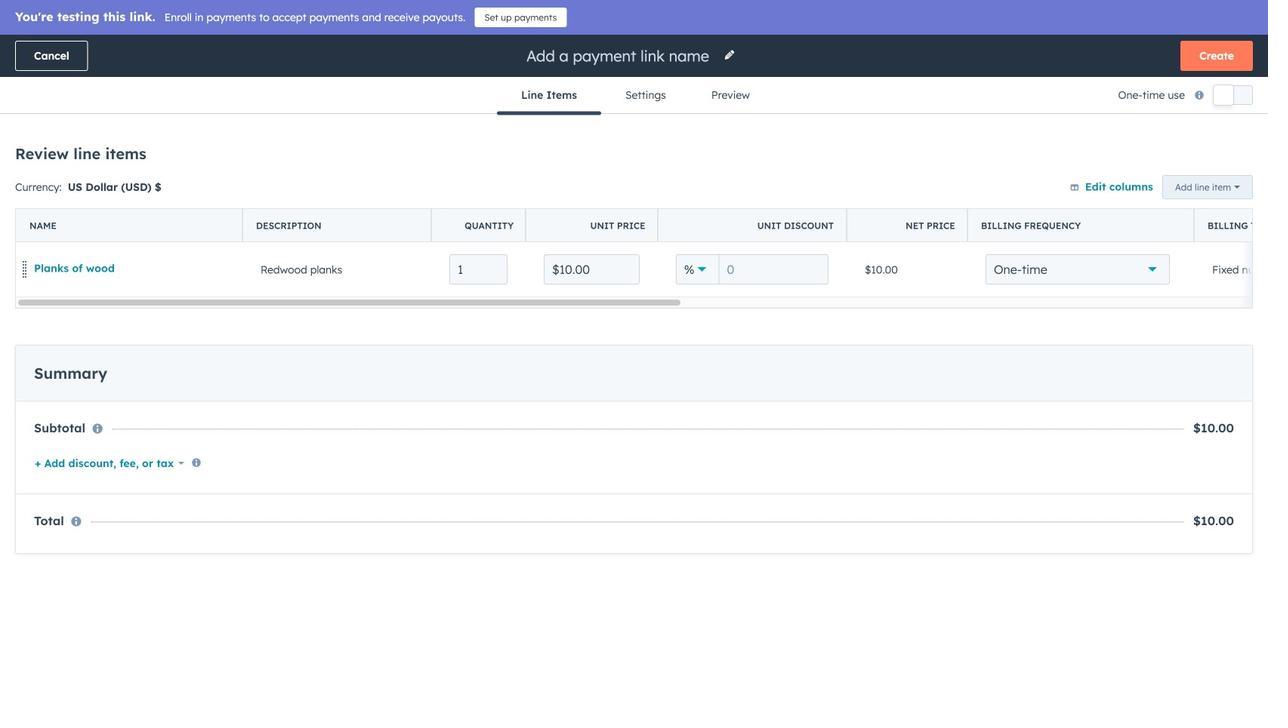 Task type: describe. For each thing, give the bounding box(es) containing it.
1 press to sort. element from the left
[[113, 201, 119, 213]]

navigation inside "page section" element
[[497, 77, 771, 115]]

4 press to sort. element from the left
[[724, 201, 730, 213]]

3 press to sort. image from the left
[[1002, 201, 1008, 212]]

2 press to sort. image from the left
[[724, 201, 730, 212]]

1 press to sort. image from the left
[[113, 201, 119, 212]]

2 press to sort. image from the left
[[420, 201, 426, 212]]

Search search field
[[36, 144, 338, 175]]

5 press to sort. element from the left
[[825, 201, 831, 213]]

Add a payment link name field
[[525, 46, 715, 66]]

8 press to sort. element from the left
[[1177, 201, 1183, 213]]

7 press to sort. element from the left
[[1087, 201, 1092, 213]]

page section element
[[0, 35, 1268, 115]]

3 press to sort. element from the left
[[605, 201, 610, 213]]



Task type: locate. For each thing, give the bounding box(es) containing it.
6 press to sort. element from the left
[[1002, 201, 1008, 213]]

dialog
[[0, 0, 1268, 702]]

1 press to sort. image from the left
[[605, 201, 610, 212]]

3 press to sort. image from the left
[[825, 201, 831, 212]]

column header
[[237, 190, 356, 224], [16, 209, 243, 242], [242, 209, 432, 242], [431, 209, 527, 242], [526, 209, 659, 242], [658, 209, 848, 242], [847, 209, 968, 242], [968, 209, 1195, 242], [1194, 209, 1268, 242]]

4 press to sort. image from the left
[[1087, 201, 1092, 212]]

0 text field
[[719, 255, 829, 285]]

None text field
[[449, 255, 508, 285], [544, 255, 640, 285], [449, 255, 508, 285], [544, 255, 640, 285]]

press to sort. image
[[113, 201, 119, 212], [420, 201, 426, 212], [825, 201, 831, 212], [1177, 201, 1183, 212]]

press to sort. image
[[605, 201, 610, 212], [724, 201, 730, 212], [1002, 201, 1008, 212], [1087, 201, 1092, 212]]

pagination navigation
[[513, 298, 650, 318]]

navigation
[[497, 77, 771, 115]]

4 press to sort. image from the left
[[1177, 201, 1183, 212]]

2 press to sort. element from the left
[[420, 201, 426, 213]]

press to sort. element
[[113, 201, 119, 213], [420, 201, 426, 213], [605, 201, 610, 213], [724, 201, 730, 213], [825, 201, 831, 213], [1002, 201, 1008, 213], [1087, 201, 1092, 213], [1177, 201, 1183, 213]]



Task type: vqa. For each thing, say whether or not it's contained in the screenshot.
third Press to sort. icon from the left
yes



